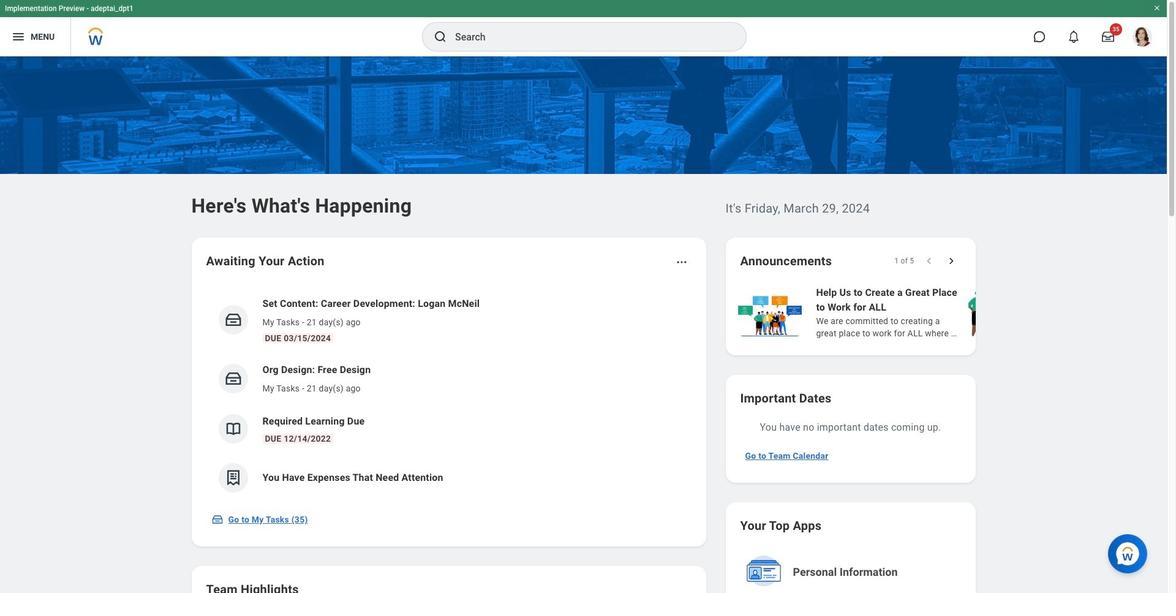 Task type: vqa. For each thing, say whether or not it's contained in the screenshot.
'willing' to the bottom
no



Task type: locate. For each thing, give the bounding box(es) containing it.
inbox image
[[224, 311, 242, 329], [224, 370, 242, 388], [211, 514, 223, 526]]

justify image
[[11, 29, 26, 44]]

0 vertical spatial inbox image
[[224, 311, 242, 329]]

status
[[895, 256, 915, 266]]

1 vertical spatial inbox image
[[224, 370, 242, 388]]

banner
[[0, 0, 1167, 56]]

book open image
[[224, 420, 242, 438]]

profile logan mcneil image
[[1133, 27, 1153, 49]]

notifications large image
[[1068, 31, 1080, 43]]

list
[[736, 284, 1177, 341], [206, 287, 692, 502]]

main content
[[0, 56, 1177, 593]]

2 vertical spatial inbox image
[[211, 514, 223, 526]]



Task type: describe. For each thing, give the bounding box(es) containing it.
dashboard expenses image
[[224, 469, 242, 487]]

Search Workday  search field
[[455, 23, 721, 50]]

0 horizontal spatial list
[[206, 287, 692, 502]]

1 horizontal spatial list
[[736, 284, 1177, 341]]

close environment banner image
[[1154, 4, 1161, 12]]

search image
[[433, 29, 448, 44]]

chevron right small image
[[945, 255, 957, 267]]

inbox large image
[[1102, 31, 1115, 43]]

chevron left small image
[[923, 255, 935, 267]]

related actions image
[[676, 256, 688, 268]]



